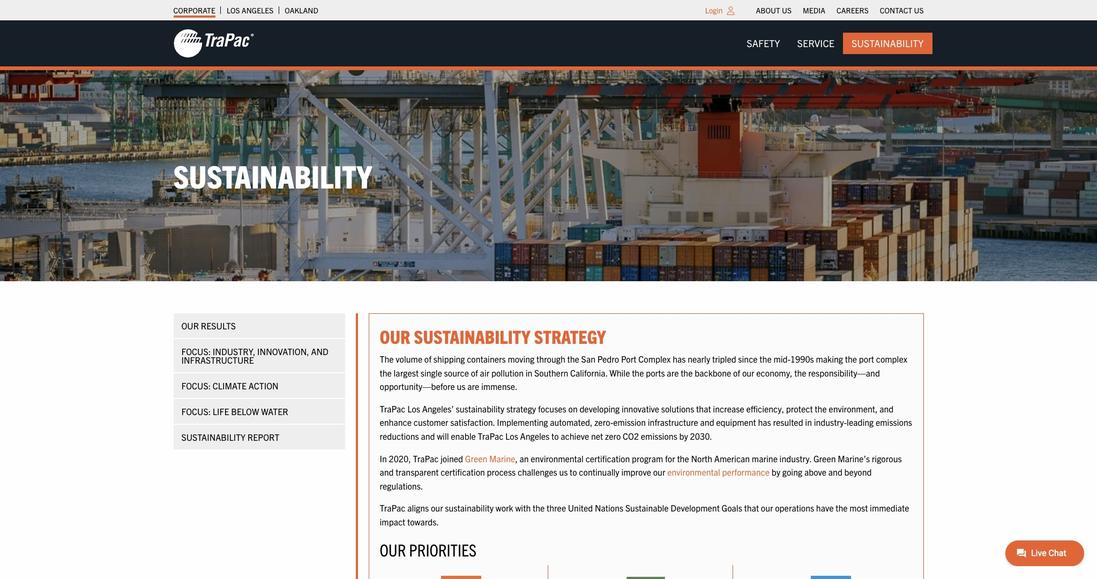 Task type: describe. For each thing, give the bounding box(es) containing it.
below
[[231, 406, 259, 417]]

in
[[380, 453, 387, 464]]

improve
[[622, 467, 651, 478]]

contact
[[880, 5, 913, 15]]

innovation,
[[257, 346, 309, 357]]

the inside trapac los angeles' sustainability strategy focuses on developing innovative solutions that increase efficiency, protect the environment, and enhance customer satisfaction. implementing automated, zero-emission infrastructure and equipment has resulted in industry-leading emissions reductions and will enable trapac los angeles to achieve net zero co2 emissions by 2030.
[[815, 404, 827, 414]]

tripled
[[712, 354, 736, 365]]

our left operations
[[761, 503, 773, 514]]

contact us link
[[880, 3, 924, 18]]

our results
[[181, 320, 236, 331]]

water
[[261, 406, 288, 417]]

above
[[805, 467, 827, 478]]

emission
[[613, 417, 646, 428]]

trapac up transparent
[[413, 453, 439, 464]]

media link
[[803, 3, 826, 18]]

corporate link
[[173, 3, 215, 18]]

the volume of shipping containers moving through the san pedro port complex has nearly tripled since the mid-1990s making the port complex the largest single source of air pollution in southern california. while the ports are the backbone of our economy, the responsibility—and opportunity—before us are immense.
[[380, 354, 908, 392]]

process
[[487, 467, 516, 478]]

infrastructure
[[648, 417, 698, 428]]

port
[[859, 354, 874, 365]]

while
[[610, 368, 630, 378]]

operations
[[775, 503, 814, 514]]

opportunity—before
[[380, 381, 455, 392]]

the up economy,
[[760, 354, 772, 365]]

source
[[444, 368, 469, 378]]

us inside the volume of shipping containers moving through the san pedro port complex has nearly tripled since the mid-1990s making the port complex the largest single source of air pollution in southern california. while the ports are the backbone of our economy, the responsibility—and opportunity—before us are immense.
[[457, 381, 466, 392]]

0 vertical spatial are
[[667, 368, 679, 378]]

sustainability inside sustainability report link
[[181, 432, 246, 443]]

by inside trapac los angeles' sustainability strategy focuses on developing innovative solutions that increase efficiency, protect the environment, and enhance customer satisfaction. implementing automated, zero-emission infrastructure and equipment has resulted in industry-leading emissions reductions and will enable trapac los angeles to achieve net zero co2 emissions by 2030.
[[679, 431, 688, 442]]

leading
[[847, 417, 874, 428]]

pollution
[[492, 368, 524, 378]]

resulted
[[773, 417, 803, 428]]

strategy
[[507, 404, 536, 414]]

enhance
[[380, 417, 412, 428]]

our right aligns
[[431, 503, 443, 514]]

service
[[797, 37, 835, 49]]

focus: life below water link
[[173, 399, 345, 424]]

net
[[591, 431, 603, 442]]

our results link
[[173, 314, 345, 338]]

challenges
[[518, 467, 557, 478]]

shipping
[[434, 354, 465, 365]]

marine
[[752, 453, 778, 464]]

with
[[515, 503, 531, 514]]

focus: climate action link
[[173, 374, 345, 398]]

careers link
[[837, 3, 869, 18]]

solutions
[[661, 404, 694, 414]]

and inside "by going above and beyond regulations."
[[829, 467, 843, 478]]

co2
[[623, 431, 639, 442]]

focus: industry, innovation, and infrastructure link
[[173, 339, 345, 372]]

the up responsibility—and on the bottom of page
[[845, 354, 857, 365]]

largest
[[394, 368, 419, 378]]

and right environment,
[[880, 404, 894, 414]]

north
[[691, 453, 713, 464]]

going
[[783, 467, 803, 478]]

immediate
[[870, 503, 909, 514]]

1 horizontal spatial environmental
[[667, 467, 720, 478]]

and inside the , an environmental certification program for the north american marine industry.  green marine's rigorous and transparent certification process challenges us to continually improve our
[[380, 467, 394, 478]]

american
[[714, 453, 750, 464]]

0 horizontal spatial angeles
[[242, 5, 274, 15]]

implementing
[[497, 417, 548, 428]]

menu bar containing safety
[[738, 33, 932, 54]]

our for our results
[[181, 320, 199, 331]]

media
[[803, 5, 826, 15]]

report
[[248, 432, 279, 443]]

impact
[[380, 517, 405, 527]]

air
[[480, 368, 490, 378]]

have
[[816, 503, 834, 514]]

los angeles link
[[227, 3, 274, 18]]

about us link
[[756, 3, 792, 18]]

has inside trapac los angeles' sustainability strategy focuses on developing innovative solutions that increase efficiency, protect the environment, and enhance customer satisfaction. implementing automated, zero-emission infrastructure and equipment has resulted in industry-leading emissions reductions and will enable trapac los angeles to achieve net zero co2 emissions by 2030.
[[758, 417, 771, 428]]

an
[[520, 453, 529, 464]]

responsibility—and
[[809, 368, 880, 378]]

login link
[[705, 5, 723, 15]]

nearly
[[688, 354, 710, 365]]

0 vertical spatial sustainability
[[414, 325, 531, 348]]

achieve
[[561, 431, 589, 442]]

safety
[[747, 37, 780, 49]]

0 horizontal spatial are
[[468, 381, 479, 392]]

san
[[581, 354, 596, 365]]

in inside trapac los angeles' sustainability strategy focuses on developing innovative solutions that increase efficiency, protect the environment, and enhance customer satisfaction. implementing automated, zero-emission infrastructure and equipment has resulted in industry-leading emissions reductions and will enable trapac los angeles to achieve net zero co2 emissions by 2030.
[[805, 417, 812, 428]]

reductions
[[380, 431, 419, 442]]

marine
[[489, 453, 515, 464]]

program
[[632, 453, 663, 464]]

port
[[621, 354, 637, 365]]

aligns
[[407, 503, 429, 514]]

oakland link
[[285, 3, 318, 18]]

trapac up the green marine link
[[478, 431, 504, 442]]

that inside trapac aligns our sustainability work with the three united nations sustainable development goals that our operations have the most immediate impact towards.
[[744, 503, 759, 514]]

the down the
[[380, 368, 392, 378]]

service link
[[789, 33, 843, 54]]

trapac inside trapac aligns our sustainability work with the three united nations sustainable development goals that our operations have the most immediate impact towards.
[[380, 503, 406, 514]]

volume
[[396, 354, 423, 365]]

complex
[[639, 354, 671, 365]]

los inside los angeles link
[[227, 5, 240, 15]]

priorities
[[409, 539, 477, 560]]

our inside the volume of shipping containers moving through the san pedro port complex has nearly tripled since the mid-1990s making the port complex the largest single source of air pollution in southern california. while the ports are the backbone of our economy, the responsibility—and opportunity—before us are immense.
[[742, 368, 755, 378]]

that inside trapac los angeles' sustainability strategy focuses on developing innovative solutions that increase efficiency, protect the environment, and enhance customer satisfaction. implementing automated, zero-emission infrastructure and equipment has resulted in industry-leading emissions reductions and will enable trapac los angeles to achieve net zero co2 emissions by 2030.
[[696, 404, 711, 414]]

beyond
[[845, 467, 872, 478]]

2 horizontal spatial los
[[506, 431, 518, 442]]

for
[[665, 453, 675, 464]]

automated,
[[550, 417, 593, 428]]

towards.
[[407, 517, 439, 527]]



Task type: vqa. For each thing, say whether or not it's contained in the screenshot.
Visit Our Technology Showcase Page link
no



Task type: locate. For each thing, give the bounding box(es) containing it.
the
[[380, 354, 394, 365]]

los angeles
[[227, 5, 274, 15]]

the up the industry-
[[815, 404, 827, 414]]

sustainability link
[[843, 33, 932, 54]]

us
[[457, 381, 466, 392], [559, 467, 568, 478]]

menu bar
[[750, 3, 930, 18], [738, 33, 932, 54]]

our down for on the bottom right
[[653, 467, 665, 478]]

1 focus: from the top
[[181, 346, 211, 357]]

1 vertical spatial certification
[[441, 467, 485, 478]]

los
[[227, 5, 240, 15], [407, 404, 420, 414], [506, 431, 518, 442]]

0 horizontal spatial us
[[782, 5, 792, 15]]

industry,
[[213, 346, 255, 357]]

2 vertical spatial los
[[506, 431, 518, 442]]

moving
[[508, 354, 535, 365]]

complex
[[876, 354, 908, 365]]

0 horizontal spatial certification
[[441, 467, 485, 478]]

in inside the volume of shipping containers moving through the san pedro port complex has nearly tripled since the mid-1990s making the port complex the largest single source of air pollution in southern california. while the ports are the backbone of our economy, the responsibility—and opportunity—before us are immense.
[[526, 368, 532, 378]]

angeles left oakland
[[242, 5, 274, 15]]

us for about us
[[782, 5, 792, 15]]

2 us from the left
[[914, 5, 924, 15]]

development
[[671, 503, 720, 514]]

containers
[[467, 354, 506, 365]]

green marine link
[[465, 453, 515, 464]]

our up the
[[380, 325, 410, 348]]

the right have at the bottom right of page
[[836, 503, 848, 514]]

1 vertical spatial has
[[758, 417, 771, 428]]

0 horizontal spatial sustainability
[[181, 432, 246, 443]]

0 vertical spatial environmental
[[531, 453, 584, 464]]

0 horizontal spatial environmental
[[531, 453, 584, 464]]

customer
[[414, 417, 448, 428]]

,
[[515, 453, 518, 464]]

sustainability
[[456, 404, 505, 414], [445, 503, 494, 514]]

to inside the , an environmental certification program for the north american marine industry.  green marine's rigorous and transparent certification process challenges us to continually improve our
[[570, 467, 577, 478]]

protect
[[786, 404, 813, 414]]

our down impact
[[380, 539, 406, 560]]

sustainability inside trapac los angeles' sustainability strategy focuses on developing innovative solutions that increase efficiency, protect the environment, and enhance customer satisfaction. implementing automated, zero-emission infrastructure and equipment has resulted in industry-leading emissions reductions and will enable trapac los angeles to achieve net zero co2 emissions by 2030.
[[456, 404, 505, 414]]

1 vertical spatial environmental
[[667, 467, 720, 478]]

immense.
[[481, 381, 518, 392]]

menu bar containing about us
[[750, 3, 930, 18]]

sustainability for our
[[445, 503, 494, 514]]

1 horizontal spatial sustainability
[[414, 325, 531, 348]]

emissions right "leading"
[[876, 417, 912, 428]]

sustainable
[[626, 503, 669, 514]]

trapac los angeles' sustainability strategy focuses on developing innovative solutions that increase efficiency, protect the environment, and enhance customer satisfaction. implementing automated, zero-emission infrastructure and equipment has resulted in industry-leading emissions reductions and will enable trapac los angeles to achieve net zero co2 emissions by 2030.
[[380, 404, 912, 442]]

1 vertical spatial are
[[468, 381, 479, 392]]

us right challenges
[[559, 467, 568, 478]]

satisfaction.
[[450, 417, 495, 428]]

1 horizontal spatial sustainability
[[852, 37, 924, 49]]

environmental performance link
[[667, 467, 770, 478]]

2 horizontal spatial of
[[733, 368, 740, 378]]

environmental inside the , an environmental certification program for the north american marine industry.  green marine's rigorous and transparent certification process challenges us to continually improve our
[[531, 453, 584, 464]]

0 horizontal spatial of
[[424, 354, 432, 365]]

has left nearly
[[673, 354, 686, 365]]

of left air
[[471, 368, 478, 378]]

0 vertical spatial menu bar
[[750, 3, 930, 18]]

los up customer
[[407, 404, 420, 414]]

focus: down "our results"
[[181, 346, 211, 357]]

us inside the , an environmental certification program for the north american marine industry.  green marine's rigorous and transparent certification process challenges us to continually improve our
[[559, 467, 568, 478]]

2 focus: from the top
[[181, 381, 211, 391]]

to inside trapac los angeles' sustainability strategy focuses on developing innovative solutions that increase efficiency, protect the environment, and enhance customer satisfaction. implementing automated, zero-emission infrastructure and equipment has resulted in industry-leading emissions reductions and will enable trapac los angeles to achieve net zero co2 emissions by 2030.
[[552, 431, 559, 442]]

us right contact
[[914, 5, 924, 15]]

2 green from the left
[[814, 453, 836, 464]]

focus: left climate
[[181, 381, 211, 391]]

our down since
[[742, 368, 755, 378]]

the down the "1990s"
[[795, 368, 807, 378]]

focus: for focus: industry, innovation, and infrastructure
[[181, 346, 211, 357]]

1 horizontal spatial us
[[914, 5, 924, 15]]

careers
[[837, 5, 869, 15]]

united
[[568, 503, 593, 514]]

1 vertical spatial sustainability
[[173, 156, 372, 195]]

1 horizontal spatial los
[[407, 404, 420, 414]]

equipment
[[716, 417, 756, 428]]

the inside the , an environmental certification program for the north american marine industry.  green marine's rigorous and transparent certification process challenges us to continually improve our
[[677, 453, 689, 464]]

1 horizontal spatial by
[[772, 467, 781, 478]]

1 vertical spatial sustainability
[[181, 432, 246, 443]]

corporate
[[173, 5, 215, 15]]

by left going
[[772, 467, 781, 478]]

2 vertical spatial focus:
[[181, 406, 211, 417]]

0 horizontal spatial to
[[552, 431, 559, 442]]

us down source
[[457, 381, 466, 392]]

1 vertical spatial menu bar
[[738, 33, 932, 54]]

1 horizontal spatial emissions
[[876, 417, 912, 428]]

0 vertical spatial sustainability
[[456, 404, 505, 414]]

0 horizontal spatial by
[[679, 431, 688, 442]]

by down infrastructure
[[679, 431, 688, 442]]

increase
[[713, 404, 744, 414]]

0 horizontal spatial us
[[457, 381, 466, 392]]

0 vertical spatial us
[[457, 381, 466, 392]]

0 horizontal spatial that
[[696, 404, 711, 414]]

3 focus: from the top
[[181, 406, 211, 417]]

ports
[[646, 368, 665, 378]]

environmental
[[531, 453, 584, 464], [667, 467, 720, 478]]

1 us from the left
[[782, 5, 792, 15]]

focus: for focus: life below water
[[181, 406, 211, 417]]

strategy
[[534, 325, 606, 348]]

1 vertical spatial by
[[772, 467, 781, 478]]

are down source
[[468, 381, 479, 392]]

pedro
[[598, 354, 619, 365]]

1 vertical spatial sustainability
[[445, 503, 494, 514]]

oakland
[[285, 5, 318, 15]]

joined
[[441, 453, 463, 464]]

sustainability inside trapac aligns our sustainability work with the three united nations sustainable development goals that our operations have the most immediate impact towards.
[[445, 503, 494, 514]]

life
[[213, 406, 229, 417]]

the
[[567, 354, 579, 365], [760, 354, 772, 365], [845, 354, 857, 365], [380, 368, 392, 378], [632, 368, 644, 378], [681, 368, 693, 378], [795, 368, 807, 378], [815, 404, 827, 414], [677, 453, 689, 464], [533, 503, 545, 514], [836, 503, 848, 514]]

goals
[[722, 503, 742, 514]]

0 horizontal spatial has
[[673, 354, 686, 365]]

0 vertical spatial certification
[[586, 453, 630, 464]]

the down nearly
[[681, 368, 693, 378]]

innovative
[[622, 404, 659, 414]]

by going above and beyond regulations.
[[380, 467, 872, 491]]

and down customer
[[421, 431, 435, 442]]

and right the above
[[829, 467, 843, 478]]

1 horizontal spatial angeles
[[520, 431, 550, 442]]

sustainability left work
[[445, 503, 494, 514]]

by inside "by going above and beyond regulations."
[[772, 467, 781, 478]]

in down moving
[[526, 368, 532, 378]]

0 horizontal spatial green
[[465, 453, 487, 464]]

economy,
[[757, 368, 793, 378]]

menu bar up service
[[750, 3, 930, 18]]

emissions
[[876, 417, 912, 428], [641, 431, 677, 442]]

sustainability up satisfaction.
[[456, 404, 505, 414]]

industry-
[[814, 417, 847, 428]]

1 horizontal spatial certification
[[586, 453, 630, 464]]

1 horizontal spatial has
[[758, 417, 771, 428]]

environmental down 'north'
[[667, 467, 720, 478]]

our for our sustainability strategy
[[380, 325, 410, 348]]

to left continually
[[570, 467, 577, 478]]

focus: inside focus: life below water link
[[181, 406, 211, 417]]

certification down joined
[[441, 467, 485, 478]]

performance
[[722, 467, 770, 478]]

focus: inside "focus: industry, innovation, and infrastructure"
[[181, 346, 211, 357]]

marine's
[[838, 453, 870, 464]]

sustainability report link
[[173, 425, 345, 450]]

corporate image
[[173, 28, 254, 58]]

that left increase
[[696, 404, 711, 414]]

environmental up challenges
[[531, 453, 584, 464]]

by
[[679, 431, 688, 442], [772, 467, 781, 478]]

that right goals
[[744, 503, 759, 514]]

angeles down implementing
[[520, 431, 550, 442]]

making
[[816, 354, 843, 365]]

are right ports
[[667, 368, 679, 378]]

green right joined
[[465, 453, 487, 464]]

sustainability down life
[[181, 432, 246, 443]]

0 vertical spatial has
[[673, 354, 686, 365]]

menu bar down careers link
[[738, 33, 932, 54]]

1 vertical spatial to
[[570, 467, 577, 478]]

green inside the , an environmental certification program for the north american marine industry.  green marine's rigorous and transparent certification process challenges us to continually improve our
[[814, 453, 836, 464]]

los down implementing
[[506, 431, 518, 442]]

of up single
[[424, 354, 432, 365]]

action
[[249, 381, 279, 391]]

focus: for focus: climate action
[[181, 381, 211, 391]]

emissions down infrastructure
[[641, 431, 677, 442]]

0 vertical spatial in
[[526, 368, 532, 378]]

enable
[[451, 431, 476, 442]]

the right for on the bottom right
[[677, 453, 689, 464]]

has down 'efficiency,'
[[758, 417, 771, 428]]

0 vertical spatial by
[[679, 431, 688, 442]]

our
[[742, 368, 755, 378], [653, 467, 665, 478], [431, 503, 443, 514], [761, 503, 773, 514]]

sustainability
[[414, 325, 531, 348], [181, 432, 246, 443]]

angeles'
[[422, 404, 454, 414]]

1 horizontal spatial to
[[570, 467, 577, 478]]

environmental performance
[[667, 467, 770, 478]]

focus: industry, innovation, and infrastructure
[[181, 346, 329, 366]]

of
[[424, 354, 432, 365], [471, 368, 478, 378], [733, 368, 740, 378]]

0 horizontal spatial los
[[227, 5, 240, 15]]

has
[[673, 354, 686, 365], [758, 417, 771, 428]]

the down port
[[632, 368, 644, 378]]

and
[[880, 404, 894, 414], [700, 417, 714, 428], [421, 431, 435, 442], [380, 467, 394, 478], [829, 467, 843, 478]]

green up the above
[[814, 453, 836, 464]]

and down in
[[380, 467, 394, 478]]

0 vertical spatial to
[[552, 431, 559, 442]]

work
[[496, 503, 513, 514]]

focus:
[[181, 346, 211, 357], [181, 381, 211, 391], [181, 406, 211, 417]]

of down since
[[733, 368, 740, 378]]

our priorities
[[380, 539, 477, 560]]

contact us
[[880, 5, 924, 15]]

1 horizontal spatial in
[[805, 417, 812, 428]]

sustainability inside menu item
[[852, 37, 924, 49]]

our left results
[[181, 320, 199, 331]]

los up the corporate image
[[227, 5, 240, 15]]

through
[[537, 354, 565, 365]]

our for our priorities
[[380, 539, 406, 560]]

nations
[[595, 503, 624, 514]]

since
[[738, 354, 758, 365]]

single
[[421, 368, 442, 378]]

1 vertical spatial los
[[407, 404, 420, 414]]

1990s
[[791, 354, 814, 365]]

0 horizontal spatial emissions
[[641, 431, 677, 442]]

transparent
[[396, 467, 439, 478]]

0 horizontal spatial sustainability
[[173, 156, 372, 195]]

about
[[756, 5, 780, 15]]

green
[[465, 453, 487, 464], [814, 453, 836, 464]]

light image
[[727, 6, 735, 15]]

0 vertical spatial los
[[227, 5, 240, 15]]

and up 2030.
[[700, 417, 714, 428]]

1 vertical spatial in
[[805, 417, 812, 428]]

rigorous
[[872, 453, 902, 464]]

trapac up enhance
[[380, 404, 406, 414]]

in down protect
[[805, 417, 812, 428]]

1 horizontal spatial that
[[744, 503, 759, 514]]

1 vertical spatial emissions
[[641, 431, 677, 442]]

has inside the volume of shipping containers moving through the san pedro port complex has nearly tripled since the mid-1990s making the port complex the largest single source of air pollution in southern california. while the ports are the backbone of our economy, the responsibility—and opportunity—before us are immense.
[[673, 354, 686, 365]]

sustainability up containers
[[414, 325, 531, 348]]

us right about on the top right of page
[[782, 5, 792, 15]]

angeles inside trapac los angeles' sustainability strategy focuses on developing innovative solutions that increase efficiency, protect the environment, and enhance customer satisfaction. implementing automated, zero-emission infrastructure and equipment has resulted in industry-leading emissions reductions and will enable trapac los angeles to achieve net zero co2 emissions by 2030.
[[520, 431, 550, 442]]

1 vertical spatial angeles
[[520, 431, 550, 442]]

focus: left life
[[181, 406, 211, 417]]

1 green from the left
[[465, 453, 487, 464]]

sustainability menu item
[[843, 33, 932, 54]]

our inside the , an environmental certification program for the north american marine industry.  green marine's rigorous and transparent certification process challenges us to continually improve our
[[653, 467, 665, 478]]

1 horizontal spatial are
[[667, 368, 679, 378]]

our sustainability strategy
[[380, 325, 606, 348]]

sustainability
[[852, 37, 924, 49], [173, 156, 372, 195]]

trapac up impact
[[380, 503, 406, 514]]

0 vertical spatial angeles
[[242, 5, 274, 15]]

us for contact us
[[914, 5, 924, 15]]

1 vertical spatial that
[[744, 503, 759, 514]]

1 vertical spatial us
[[559, 467, 568, 478]]

0 vertical spatial emissions
[[876, 417, 912, 428]]

efficiency,
[[746, 404, 784, 414]]

1 horizontal spatial of
[[471, 368, 478, 378]]

focus: life below water
[[181, 406, 288, 417]]

0 horizontal spatial in
[[526, 368, 532, 378]]

zero
[[605, 431, 621, 442]]

that
[[696, 404, 711, 414], [744, 503, 759, 514]]

on
[[568, 404, 578, 414]]

2030.
[[690, 431, 712, 442]]

0 vertical spatial focus:
[[181, 346, 211, 357]]

sustainability for angeles'
[[456, 404, 505, 414]]

0 vertical spatial sustainability
[[852, 37, 924, 49]]

0 vertical spatial that
[[696, 404, 711, 414]]

the right with
[[533, 503, 545, 514]]

1 horizontal spatial us
[[559, 467, 568, 478]]

1 vertical spatial focus:
[[181, 381, 211, 391]]

the left san
[[567, 354, 579, 365]]

1 horizontal spatial green
[[814, 453, 836, 464]]

focus: inside focus: climate action link
[[181, 381, 211, 391]]

to left achieve
[[552, 431, 559, 442]]

certification up continually
[[586, 453, 630, 464]]



